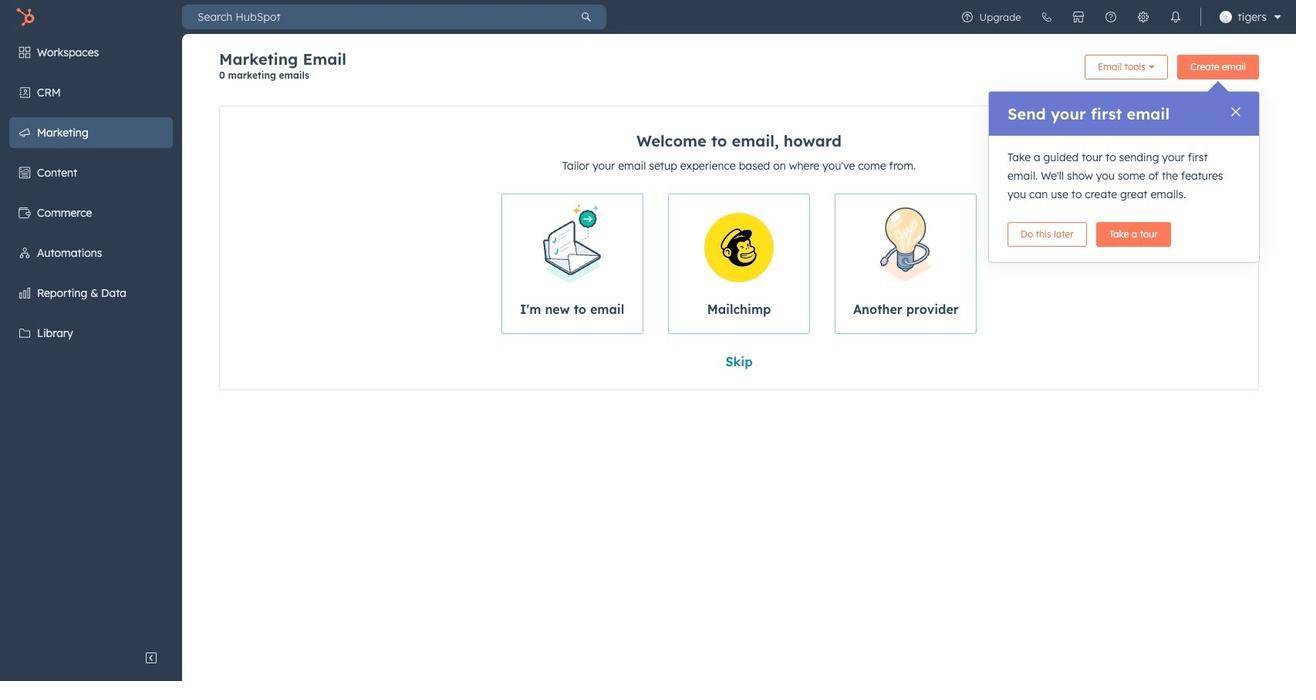 Task type: locate. For each thing, give the bounding box(es) containing it.
close image
[[1231, 107, 1240, 116]]

None checkbox
[[501, 194, 643, 334]]

banner
[[219, 49, 1259, 90]]

howard n/a image
[[1219, 11, 1232, 23]]

notifications image
[[1169, 11, 1182, 23]]

help image
[[1104, 11, 1117, 23]]

Search HubSpot search field
[[182, 5, 566, 29]]

None checkbox
[[668, 194, 810, 334], [835, 194, 977, 334], [668, 194, 810, 334], [835, 194, 977, 334]]

menu
[[951, 0, 1287, 34], [0, 34, 182, 643]]



Task type: describe. For each thing, give the bounding box(es) containing it.
settings image
[[1137, 11, 1149, 23]]

1 horizontal spatial menu
[[951, 0, 1287, 34]]

0 horizontal spatial menu
[[0, 34, 182, 643]]

marketplaces image
[[1072, 11, 1084, 23]]



Task type: vqa. For each thing, say whether or not it's contained in the screenshot.
CALLING ICON
no



